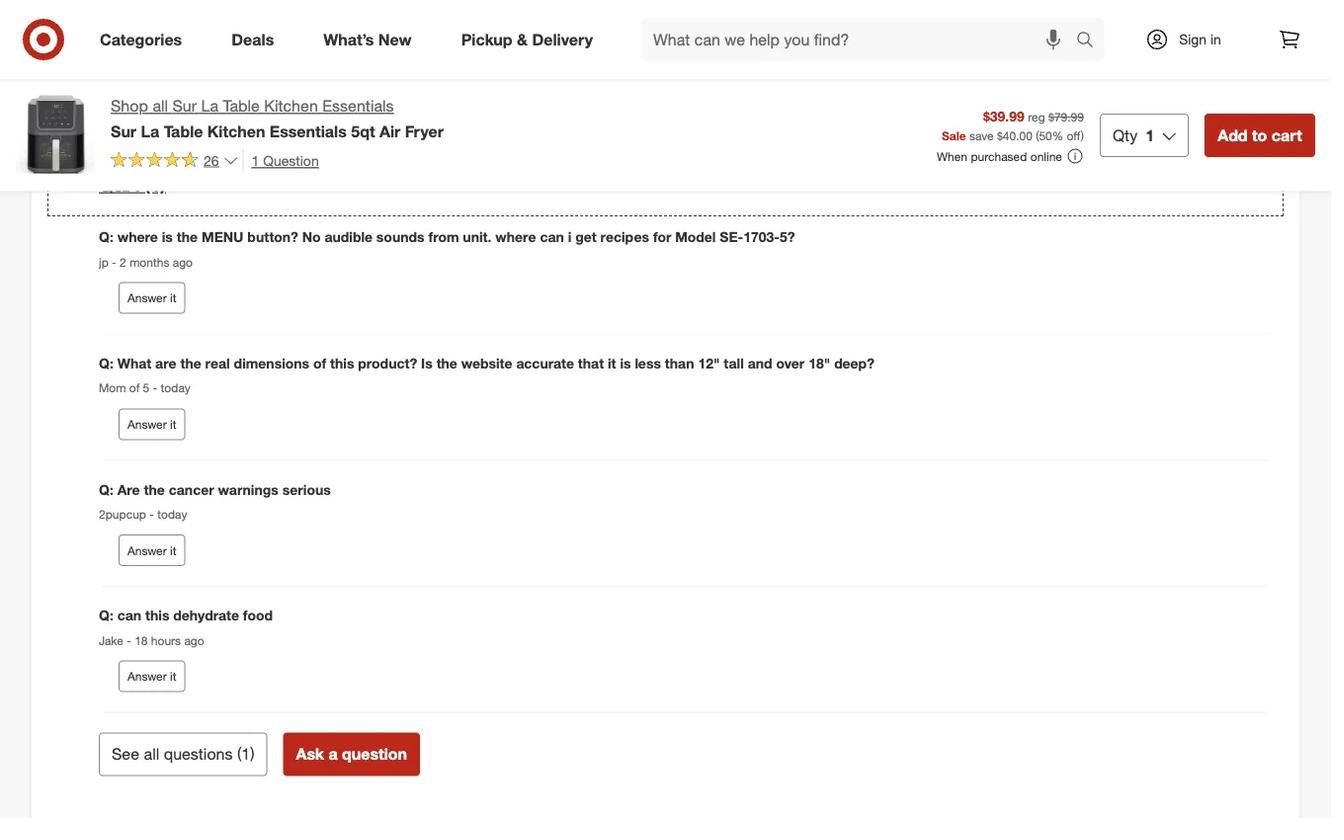 Task type: describe. For each thing, give the bounding box(es) containing it.
1 vertical spatial or
[[883, 86, 896, 103]]

purchased inside the return details this item can be returned to any target store or target.com. this item must be returned within 90 days of the date it was purchased in store, shipped, delivered by a shipt shopper, or made ready for pickup. for complete information.
[[1073, 66, 1139, 84]]

2 vertical spatial 1
[[241, 745, 250, 764]]

5
[[143, 381, 149, 395]]

days
[[930, 66, 959, 84]]

store,
[[1157, 66, 1192, 84]]

1 estimated from the top
[[99, 47, 161, 64]]

jake
[[99, 633, 123, 648]]

no
[[302, 228, 321, 246]]

can inside the return details this item can be returned to any target store or target.com. this item must be returned within 90 days of the date it was purchased in store, shipped, delivered by a shipt shopper, or made ready for pickup. for complete information.
[[759, 47, 782, 64]]

(1)
[[144, 173, 166, 196]]

answer it button for is
[[119, 282, 185, 314]]

1 horizontal spatial for
[[832, 106, 848, 123]]

q: for q: can this dehydrate food
[[99, 607, 113, 624]]

ask
[[296, 745, 324, 764]]

cancer
[[169, 481, 214, 498]]

from
[[428, 228, 459, 246]]

sale
[[942, 128, 966, 143]]

qty 1
[[1113, 125, 1154, 145]]

details for return
[[755, 18, 805, 37]]

categories link
[[83, 18, 207, 61]]

shipt
[[790, 86, 822, 103]]

1703-
[[743, 228, 780, 246]]

0 vertical spatial be
[[786, 47, 802, 64]]

q: what are the real dimensions of this product? is the website accurate that it is less than 12" tall and over 18" deep? mom of 5 - today
[[99, 354, 875, 395]]

sounds
[[376, 228, 425, 246]]

q: for q: what are the real dimensions of this product? is the website accurate that it is less than 12" tall and over 18" deep?
[[99, 354, 113, 372]]

pickup.
[[997, 86, 1042, 103]]

search
[[1067, 32, 1115, 51]]

1 item from the top
[[729, 47, 756, 64]]

save
[[969, 128, 994, 143]]

q: where is the menu button? no audible sounds from unit. where can i get recipes for model se-1703-5? jp - 2 months ago
[[99, 228, 795, 269]]

button?
[[247, 228, 298, 246]]

$79.99
[[1049, 109, 1084, 124]]

2pupcup
[[99, 507, 146, 522]]

- inside q: where is the menu button? no audible sounds from unit. where can i get recipes for model se-1703-5? jp - 2 months ago
[[112, 255, 116, 269]]

shop
[[111, 96, 148, 116]]

reg
[[1028, 109, 1045, 124]]

q&a (1)
[[99, 173, 166, 196]]

audible
[[325, 228, 373, 246]]

0 vertical spatial essentials
[[322, 96, 394, 116]]

18.72
[[409, 47, 444, 64]]

add
[[1218, 125, 1248, 145]]

$
[[997, 128, 1003, 143]]

1 vertical spatial sur
[[111, 121, 136, 141]]

off
[[1067, 128, 1081, 143]]

%
[[1052, 128, 1064, 143]]

product?
[[358, 354, 417, 372]]

1 inches from the left
[[312, 47, 352, 64]]

2 this from the top
[[699, 66, 725, 84]]

- inside q: can this dehydrate food jake - 18 hours ago
[[127, 633, 131, 648]]

answer it for is
[[127, 291, 176, 306]]

1 vertical spatial of
[[313, 354, 326, 372]]

question
[[342, 745, 407, 764]]

18
[[135, 633, 148, 648]]

by
[[760, 86, 775, 103]]

1 where from the left
[[117, 228, 158, 246]]

90
[[910, 66, 926, 84]]

is inside q: where is the menu button? no audible sounds from unit. where can i get recipes for model se-1703-5? jp - 2 months ago
[[162, 228, 173, 246]]

serious
[[282, 481, 331, 498]]

it for q: what are the real dimensions of this product? is the website accurate that it is less than 12" tall and over 18" deep?
[[170, 417, 176, 432]]

2 item from the top
[[729, 66, 756, 84]]

5qt
[[351, 121, 375, 141]]

return
[[699, 18, 750, 37]]

online
[[1031, 149, 1062, 163]]

it for q: are the cancer warnings serious
[[170, 543, 176, 558]]

cart
[[1272, 125, 1303, 145]]

answer it button for this
[[119, 661, 185, 692]]

answer for where
[[127, 291, 167, 306]]

) inside $39.99 reg $79.99 sale save $ 40.00 ( 50 % off )
[[1081, 128, 1084, 143]]

18"
[[809, 354, 830, 372]]

than
[[665, 354, 694, 372]]

sign
[[1179, 31, 1207, 48]]

questions
[[164, 745, 233, 764]]

sign in link
[[1129, 18, 1252, 61]]

it for q: where is the menu button? no audible sounds from unit. where can i get recipes for model se-1703-5?
[[170, 291, 176, 306]]

hours
[[151, 633, 181, 648]]

0 vertical spatial or
[[981, 47, 993, 64]]

1 vertical spatial be
[[794, 66, 810, 84]]

delivery
[[532, 30, 593, 49]]

dehydrate
[[173, 607, 239, 624]]

1 this from the top
[[699, 47, 725, 64]]

shopper,
[[826, 86, 879, 103]]

new
[[378, 30, 412, 49]]

target
[[904, 47, 942, 64]]

se-
[[720, 228, 743, 246]]

today inside q: what are the real dimensions of this product? is the website accurate that it is less than 12" tall and over 18" deep? mom of 5 - today
[[161, 381, 190, 395]]

answer it for this
[[127, 669, 176, 684]]

store
[[945, 47, 977, 64]]

1 vertical spatial kitchen
[[207, 121, 265, 141]]

ask a question
[[296, 745, 407, 764]]

the inside the return details this item can be returned to any target store or target.com. this item must be returned within 90 days of the date it was purchased in store, shipped, delivered by a shipt shopper, or made ready for pickup. for complete information.
[[979, 66, 998, 84]]

2 x from the left
[[530, 47, 537, 64]]

11.03
[[273, 47, 308, 64]]

model
[[675, 228, 716, 246]]

in inside the return details this item can be returned to any target store or target.com. this item must be returned within 90 days of the date it was purchased in store, shipped, delivered by a shipt shopper, or made ready for pickup. for complete information.
[[1143, 66, 1154, 84]]

2
[[120, 255, 126, 269]]

26 link
[[111, 149, 239, 173]]

for inside q: where is the menu button? no audible sounds from unit. where can i get recipes for model se-1703-5? jp - 2 months ago
[[653, 228, 671, 246]]

is inside q: what are the real dimensions of this product? is the website accurate that it is less than 12" tall and over 18" deep? mom of 5 - today
[[620, 354, 631, 372]]

details for shipping
[[169, 18, 219, 37]]

1 vertical spatial 1
[[252, 152, 259, 169]]

can inside q: where is the menu button? no audible sounds from unit. where can i get recipes for model se-1703-5? jp - 2 months ago
[[540, 228, 564, 246]]

what's
[[323, 30, 374, 49]]

1 horizontal spatial table
[[223, 96, 260, 116]]

2 ship from the top
[[165, 66, 191, 84]]

shipped,
[[1196, 66, 1249, 84]]



Task type: locate. For each thing, give the bounding box(es) containing it.
made
[[900, 86, 935, 103]]

it down are
[[170, 417, 176, 432]]

13.83
[[243, 66, 278, 84]]

answer it button for the
[[119, 535, 185, 566]]

of inside the return details this item can be returned to any target store or target.com. this item must be returned within 90 days of the date it was purchased in store, shipped, delivered by a shipt shopper, or made ready for pickup. for complete information.
[[963, 66, 975, 84]]

table
[[223, 96, 260, 116], [164, 121, 203, 141]]

was
[[1045, 66, 1069, 84]]

0 vertical spatial )
[[1081, 128, 1084, 143]]

- right 2pupcup
[[149, 507, 154, 522]]

5?
[[780, 228, 795, 246]]

mom
[[99, 381, 126, 395]]

delivered
[[699, 86, 756, 103]]

2 answer it from the top
[[127, 417, 176, 432]]

1 vertical spatial this
[[699, 66, 725, 84]]

for up $39.99
[[977, 86, 993, 103]]

purchased down search button
[[1073, 66, 1139, 84]]

1 vertical spatial today
[[157, 507, 187, 522]]

all inside shop all sur la table kitchen essentials sur la table kitchen essentials 5qt air fryer
[[153, 96, 168, 116]]

0 horizontal spatial )
[[250, 745, 254, 764]]

0 vertical spatial today
[[161, 381, 190, 395]]

details up must
[[755, 18, 805, 37]]

can up must
[[759, 47, 782, 64]]

add to cart button
[[1205, 114, 1315, 157]]

or down within
[[883, 86, 896, 103]]

can left i on the left top of page
[[540, 228, 564, 246]]

0 horizontal spatial purchased
[[971, 149, 1027, 163]]

0 vertical spatial of
[[963, 66, 975, 84]]

less
[[635, 354, 661, 372]]

item up delivered
[[729, 66, 756, 84]]

shop all sur la table kitchen essentials sur la table kitchen essentials 5qt air fryer
[[111, 96, 444, 141]]

12"
[[698, 354, 720, 372]]

4 answer it from the top
[[127, 669, 176, 684]]

0 vertical spatial sur
[[172, 96, 197, 116]]

it down cancer
[[170, 543, 176, 558]]

answer down 2pupcup
[[127, 543, 167, 558]]

complete
[[852, 106, 910, 123]]

1 q: from the top
[[99, 228, 113, 246]]

0 horizontal spatial table
[[164, 121, 203, 141]]

1 vertical spatial )
[[250, 745, 254, 764]]

a
[[778, 86, 786, 103], [329, 745, 338, 764]]

sur down shop
[[111, 121, 136, 141]]

this up delivered
[[699, 66, 725, 84]]

purchased
[[1073, 66, 1139, 84], [971, 149, 1027, 163]]

0 horizontal spatial this
[[145, 607, 169, 624]]

answer it button down the months in the left top of the page
[[119, 282, 185, 314]]

essentials up 5qt
[[322, 96, 394, 116]]

40.00
[[1003, 128, 1033, 143]]

of down store
[[963, 66, 975, 84]]

real
[[205, 354, 230, 372]]

0 vertical spatial all
[[153, 96, 168, 116]]

answer
[[127, 291, 167, 306], [127, 417, 167, 432], [127, 543, 167, 558], [127, 669, 167, 684]]

2 horizontal spatial 1
[[1146, 125, 1154, 145]]

x right &
[[530, 47, 537, 64]]

2 vertical spatial of
[[129, 381, 140, 395]]

answer it for the
[[127, 543, 176, 558]]

are
[[155, 354, 176, 372]]

height
[[624, 47, 662, 64]]

sur down weight:
[[172, 96, 197, 116]]

question
[[263, 152, 319, 169]]

essentials up "question"
[[270, 121, 347, 141]]

0 horizontal spatial details
[[169, 18, 219, 37]]

0 horizontal spatial can
[[117, 607, 141, 624]]

a inside "button"
[[329, 745, 338, 764]]

answer down 5 on the left top of page
[[127, 417, 167, 432]]

- inside q: are the cancer warnings serious 2pupcup - today
[[149, 507, 154, 522]]

is left 'less'
[[620, 354, 631, 372]]

a right "by"
[[778, 86, 786, 103]]

weight:
[[195, 66, 240, 84]]

shipping
[[99, 18, 165, 37]]

1 vertical spatial ship
[[165, 66, 191, 84]]

&
[[517, 30, 528, 49]]

0 vertical spatial is
[[162, 228, 173, 246]]

to right add
[[1252, 125, 1267, 145]]

1 vertical spatial can
[[540, 228, 564, 246]]

) right %
[[1081, 128, 1084, 143]]

answer it button for are
[[119, 408, 185, 440]]

( down reg
[[1036, 128, 1039, 143]]

pickup & delivery
[[461, 30, 593, 49]]

website
[[461, 354, 512, 372]]

this
[[699, 47, 725, 64], [699, 66, 725, 84]]

0 horizontal spatial for
[[653, 228, 671, 246]]

)
[[1081, 128, 1084, 143], [250, 745, 254, 764]]

for down shopper,
[[832, 106, 848, 123]]

la down shop
[[141, 121, 159, 141]]

answer down the months in the left top of the page
[[127, 291, 167, 306]]

it up are
[[170, 291, 176, 306]]

- left 2
[[112, 255, 116, 269]]

this up the hours
[[145, 607, 169, 624]]

shipping details estimated ship dimensions: 11.03 inches length x 18.72 inches width x 13.24 inches height estimated ship weight: 13.83 pounds
[[99, 18, 662, 84]]

q: are the cancer warnings serious 2pupcup - today
[[99, 481, 331, 522]]

1 answer from the top
[[127, 291, 167, 306]]

q: left are
[[99, 481, 113, 498]]

2 horizontal spatial for
[[977, 86, 993, 103]]

1 vertical spatial purchased
[[971, 149, 1027, 163]]

length
[[356, 47, 395, 64]]

answer it down 5 on the left top of page
[[127, 417, 176, 432]]

- left 18
[[127, 633, 131, 648]]

ship left weight:
[[165, 66, 191, 84]]

inches left width
[[448, 47, 488, 64]]

within
[[870, 66, 907, 84]]

food
[[243, 607, 273, 624]]

1 right qty
[[1146, 125, 1154, 145]]

answer down 18
[[127, 669, 167, 684]]

i
[[568, 228, 572, 246]]

1 horizontal spatial x
[[530, 47, 537, 64]]

answer for what
[[127, 417, 167, 432]]

today
[[161, 381, 190, 395], [157, 507, 187, 522]]

q: can this dehydrate food jake - 18 hours ago
[[99, 607, 273, 648]]

a right ask
[[329, 745, 338, 764]]

details inside the return details this item can be returned to any target store or target.com. this item must be returned within 90 days of the date it was purchased in store, shipped, delivered by a shipt shopper, or made ready for pickup. for complete information.
[[755, 18, 805, 37]]

$39.99 reg $79.99 sale save $ 40.00 ( 50 % off )
[[942, 107, 1084, 143]]

4 q: from the top
[[99, 607, 113, 624]]

4 answer it button from the top
[[119, 661, 185, 692]]

answer it down 2pupcup
[[127, 543, 176, 558]]

over
[[776, 354, 805, 372]]

1 x from the left
[[398, 47, 406, 64]]

( right the "questions"
[[237, 745, 241, 764]]

estimated down shipping at the top
[[99, 47, 161, 64]]

1 question
[[252, 152, 319, 169]]

this down 'return' on the right of the page
[[699, 47, 725, 64]]

see
[[112, 745, 139, 764]]

kitchen up '26'
[[207, 121, 265, 141]]

kitchen
[[264, 96, 318, 116], [207, 121, 265, 141]]

q: inside q: can this dehydrate food jake - 18 hours ago
[[99, 607, 113, 624]]

1 vertical spatial table
[[164, 121, 203, 141]]

1 horizontal spatial to
[[1252, 125, 1267, 145]]

2 where from the left
[[495, 228, 536, 246]]

when
[[937, 149, 968, 163]]

kitchen down "pounds"
[[264, 96, 318, 116]]

inches up "pounds"
[[312, 47, 352, 64]]

where right unit.
[[495, 228, 536, 246]]

1 horizontal spatial or
[[981, 47, 993, 64]]

2 vertical spatial can
[[117, 607, 141, 624]]

0 horizontal spatial la
[[141, 121, 159, 141]]

1 vertical spatial estimated
[[99, 66, 161, 84]]

1 horizontal spatial )
[[1081, 128, 1084, 143]]

image of sur la table kitchen essentials 5qt air fryer image
[[16, 95, 95, 174]]

0 horizontal spatial sur
[[111, 121, 136, 141]]

all for see
[[144, 745, 159, 764]]

0 horizontal spatial to
[[862, 47, 874, 64]]

in left store,
[[1143, 66, 1154, 84]]

0 horizontal spatial x
[[398, 47, 406, 64]]

all right see
[[144, 745, 159, 764]]

this inside q: can this dehydrate food jake - 18 hours ago
[[145, 607, 169, 624]]

unit.
[[463, 228, 492, 246]]

in inside sign in link
[[1211, 31, 1221, 48]]

q: inside q: what are the real dimensions of this product? is the website accurate that it is less than 12" tall and over 18" deep? mom of 5 - today
[[99, 354, 113, 372]]

is
[[421, 354, 433, 372]]

estimated
[[99, 47, 161, 64], [99, 66, 161, 84]]

13.24
[[541, 47, 575, 64]]

all for shop
[[153, 96, 168, 116]]

answer it for are
[[127, 417, 176, 432]]

this inside q: what are the real dimensions of this product? is the website accurate that it is less than 12" tall and over 18" deep? mom of 5 - today
[[330, 354, 354, 372]]

1 left "question"
[[252, 152, 259, 169]]

1 horizontal spatial 1
[[252, 152, 259, 169]]

all right shop
[[153, 96, 168, 116]]

0 horizontal spatial or
[[883, 86, 896, 103]]

1 vertical spatial for
[[832, 106, 848, 123]]

item down 'return' on the right of the page
[[729, 47, 756, 64]]

1 vertical spatial all
[[144, 745, 159, 764]]

pounds
[[282, 66, 329, 84]]

today inside q: are the cancer warnings serious 2pupcup - today
[[157, 507, 187, 522]]

( inside $39.99 reg $79.99 sale save $ 40.00 ( 50 % off )
[[1036, 128, 1039, 143]]

table down 13.83
[[223, 96, 260, 116]]

1 vertical spatial ago
[[184, 633, 204, 648]]

1 horizontal spatial can
[[540, 228, 564, 246]]

0 horizontal spatial where
[[117, 228, 158, 246]]

0 vertical spatial this
[[330, 354, 354, 372]]

0 vertical spatial table
[[223, 96, 260, 116]]

air
[[379, 121, 401, 141]]

q: for q: where is the menu button? no audible sounds from unit. where can i get recipes for model se-1703-5?
[[99, 228, 113, 246]]

or right store
[[981, 47, 993, 64]]

0 vertical spatial item
[[729, 47, 756, 64]]

be up shipt
[[794, 66, 810, 84]]

ship
[[165, 47, 191, 64], [165, 66, 191, 84]]

what's new link
[[307, 18, 436, 61]]

purchased down $
[[971, 149, 1027, 163]]

or
[[981, 47, 993, 64], [883, 86, 896, 103]]

ago down dehydrate
[[184, 633, 204, 648]]

1 horizontal spatial details
[[755, 18, 805, 37]]

1 right the "questions"
[[241, 745, 250, 764]]

3 q: from the top
[[99, 481, 113, 498]]

0 vertical spatial estimated
[[99, 47, 161, 64]]

of right the dimensions
[[313, 354, 326, 372]]

1 vertical spatial returned
[[814, 66, 866, 84]]

recipes
[[600, 228, 649, 246]]

1 horizontal spatial is
[[620, 354, 631, 372]]

dimensions:
[[195, 47, 270, 64]]

0 vertical spatial for
[[977, 86, 993, 103]]

answer it button down 18
[[119, 661, 185, 692]]

must
[[759, 66, 790, 84]]

add to cart
[[1218, 125, 1303, 145]]

1 horizontal spatial purchased
[[1073, 66, 1139, 84]]

search button
[[1067, 18, 1115, 65]]

4 answer from the top
[[127, 669, 167, 684]]

3 answer it from the top
[[127, 543, 176, 558]]

answer for can
[[127, 669, 167, 684]]

q&a
[[99, 173, 139, 196]]

answer it button down 5 on the left top of page
[[119, 408, 185, 440]]

of
[[963, 66, 975, 84], [313, 354, 326, 372], [129, 381, 140, 395]]

today down cancer
[[157, 507, 187, 522]]

width
[[492, 47, 526, 64]]

target.com.
[[997, 47, 1067, 64]]

What can we help you find? suggestions appear below search field
[[641, 18, 1081, 61]]

1 details from the left
[[169, 18, 219, 37]]

for left model
[[653, 228, 671, 246]]

a inside the return details this item can be returned to any target store or target.com. this item must be returned within 90 days of the date it was purchased in store, shipped, delivered by a shipt shopper, or made ready for pickup. for complete information.
[[778, 86, 786, 103]]

0 vertical spatial can
[[759, 47, 782, 64]]

today down are
[[161, 381, 190, 395]]

to left any
[[862, 47, 874, 64]]

1 vertical spatial la
[[141, 121, 159, 141]]

0 vertical spatial ship
[[165, 47, 191, 64]]

pickup & delivery link
[[444, 18, 618, 61]]

any
[[878, 47, 900, 64]]

0 vertical spatial to
[[862, 47, 874, 64]]

0 horizontal spatial is
[[162, 228, 173, 246]]

0 vertical spatial returned
[[806, 47, 858, 64]]

2 q: from the top
[[99, 354, 113, 372]]

1 vertical spatial essentials
[[270, 121, 347, 141]]

ago right the months in the left top of the page
[[173, 255, 193, 269]]

x left 18.72
[[398, 47, 406, 64]]

qty
[[1113, 125, 1138, 145]]

3 answer it button from the top
[[119, 535, 185, 566]]

1 answer it button from the top
[[119, 282, 185, 314]]

of left 5 on the left top of page
[[129, 381, 140, 395]]

3 answer from the top
[[127, 543, 167, 558]]

q: inside q: are the cancer warnings serious 2pupcup - today
[[99, 481, 113, 498]]

it left was
[[1033, 66, 1041, 84]]

ago inside q: can this dehydrate food jake - 18 hours ago
[[184, 633, 204, 648]]

1 vertical spatial this
[[145, 607, 169, 624]]

0 vertical spatial kitchen
[[264, 96, 318, 116]]

1 horizontal spatial this
[[330, 354, 354, 372]]

0 horizontal spatial inches
[[312, 47, 352, 64]]

2 answer from the top
[[127, 417, 167, 432]]

0 vertical spatial la
[[201, 96, 218, 116]]

it for q: can this dehydrate food
[[170, 669, 176, 684]]

- inside q: what are the real dimensions of this product? is the website accurate that it is less than 12" tall and over 18" deep? mom of 5 - today
[[153, 381, 157, 395]]

ready
[[938, 86, 973, 103]]

answer it down the months in the left top of the page
[[127, 291, 176, 306]]

estimated up shop
[[99, 66, 161, 84]]

ship left dimensions:
[[165, 47, 191, 64]]

2 answer it button from the top
[[119, 408, 185, 440]]

2 estimated from the top
[[99, 66, 161, 84]]

table up 26 link
[[164, 121, 203, 141]]

0 vertical spatial a
[[778, 86, 786, 103]]

it inside q: what are the real dimensions of this product? is the website accurate that it is less than 12" tall and over 18" deep? mom of 5 - today
[[608, 354, 616, 372]]

this left product?
[[330, 354, 354, 372]]

it right that at the top of page
[[608, 354, 616, 372]]

1 horizontal spatial (
[[1036, 128, 1039, 143]]

0 vertical spatial in
[[1211, 31, 1221, 48]]

be up must
[[786, 47, 802, 64]]

dimensions
[[234, 354, 309, 372]]

0 vertical spatial ago
[[173, 255, 193, 269]]

- right 5 on the left top of page
[[153, 381, 157, 395]]

0 vertical spatial (
[[1036, 128, 1039, 143]]

0 horizontal spatial (
[[237, 745, 241, 764]]

1 vertical spatial is
[[620, 354, 631, 372]]

item
[[729, 47, 756, 64], [729, 66, 756, 84]]

0 horizontal spatial a
[[329, 745, 338, 764]]

q: inside q: where is the menu button? no audible sounds from unit. where can i get recipes for model se-1703-5? jp - 2 months ago
[[99, 228, 113, 246]]

2 inches from the left
[[448, 47, 488, 64]]

fryer
[[405, 121, 444, 141]]

0 vertical spatial this
[[699, 47, 725, 64]]

in right 'sign'
[[1211, 31, 1221, 48]]

pickup
[[461, 30, 512, 49]]

get
[[575, 228, 597, 246]]

1 vertical spatial item
[[729, 66, 756, 84]]

ask a question button
[[283, 733, 420, 776]]

can inside q: can this dehydrate food jake - 18 hours ago
[[117, 607, 141, 624]]

is up the months in the left top of the page
[[162, 228, 173, 246]]

2 horizontal spatial of
[[963, 66, 975, 84]]

3 inches from the left
[[579, 47, 620, 64]]

the inside q: where is the menu button? no audible sounds from unit. where can i get recipes for model se-1703-5? jp - 2 months ago
[[177, 228, 198, 246]]

0 vertical spatial purchased
[[1073, 66, 1139, 84]]

it down the hours
[[170, 669, 176, 684]]

q: up jp
[[99, 228, 113, 246]]

0 vertical spatial 1
[[1146, 125, 1154, 145]]

q: for q: are the cancer warnings serious
[[99, 481, 113, 498]]

the inside q: are the cancer warnings serious 2pupcup - today
[[144, 481, 165, 498]]

1 vertical spatial to
[[1252, 125, 1267, 145]]

answer for are
[[127, 543, 167, 558]]

jp
[[99, 255, 108, 269]]

1 answer it from the top
[[127, 291, 176, 306]]

1 vertical spatial (
[[237, 745, 241, 764]]

1 ship from the top
[[165, 47, 191, 64]]

q: up mom
[[99, 354, 113, 372]]

where up the months in the left top of the page
[[117, 228, 158, 246]]

la down weight:
[[201, 96, 218, 116]]

1 vertical spatial in
[[1143, 66, 1154, 84]]

1 horizontal spatial inches
[[448, 47, 488, 64]]

1 horizontal spatial where
[[495, 228, 536, 246]]

50
[[1039, 128, 1052, 143]]

0 horizontal spatial of
[[129, 381, 140, 395]]

answer it
[[127, 291, 176, 306], [127, 417, 176, 432], [127, 543, 176, 558], [127, 669, 176, 684]]

be
[[786, 47, 802, 64], [794, 66, 810, 84]]

details up dimensions:
[[169, 18, 219, 37]]

$39.99
[[983, 107, 1025, 124]]

2 vertical spatial for
[[653, 228, 671, 246]]

-
[[112, 255, 116, 269], [153, 381, 157, 395], [149, 507, 154, 522], [127, 633, 131, 648]]

to
[[862, 47, 874, 64], [1252, 125, 1267, 145]]

answer it button down 2pupcup
[[119, 535, 185, 566]]

details inside shipping details estimated ship dimensions: 11.03 inches length x 18.72 inches width x 13.24 inches height estimated ship weight: 13.83 pounds
[[169, 18, 219, 37]]

it inside the return details this item can be returned to any target store or target.com. this item must be returned within 90 days of the date it was purchased in store, shipped, delivered by a shipt shopper, or made ready for pickup. for complete information.
[[1033, 66, 1041, 84]]

1 horizontal spatial la
[[201, 96, 218, 116]]

to inside the return details this item can be returned to any target store or target.com. this item must be returned within 90 days of the date it was purchased in store, shipped, delivered by a shipt shopper, or made ready for pickup. for complete information.
[[862, 47, 874, 64]]

to inside button
[[1252, 125, 1267, 145]]

) right the "questions"
[[250, 745, 254, 764]]

0 horizontal spatial in
[[1143, 66, 1154, 84]]

q: up jake
[[99, 607, 113, 624]]

can up 18
[[117, 607, 141, 624]]

ago inside q: where is the menu button? no audible sounds from unit. where can i get recipes for model se-1703-5? jp - 2 months ago
[[173, 255, 193, 269]]

what
[[117, 354, 151, 372]]

1 horizontal spatial in
[[1211, 31, 1221, 48]]

months
[[130, 255, 169, 269]]

0 horizontal spatial 1
[[241, 745, 250, 764]]

this
[[330, 354, 354, 372], [145, 607, 169, 624]]

2 details from the left
[[755, 18, 805, 37]]

1 horizontal spatial of
[[313, 354, 326, 372]]

answer it down 18
[[127, 669, 176, 684]]

inches right 13.24
[[579, 47, 620, 64]]

1 horizontal spatial sur
[[172, 96, 197, 116]]

2 horizontal spatial inches
[[579, 47, 620, 64]]



Task type: vqa. For each thing, say whether or not it's contained in the screenshot.
Sort dialog
no



